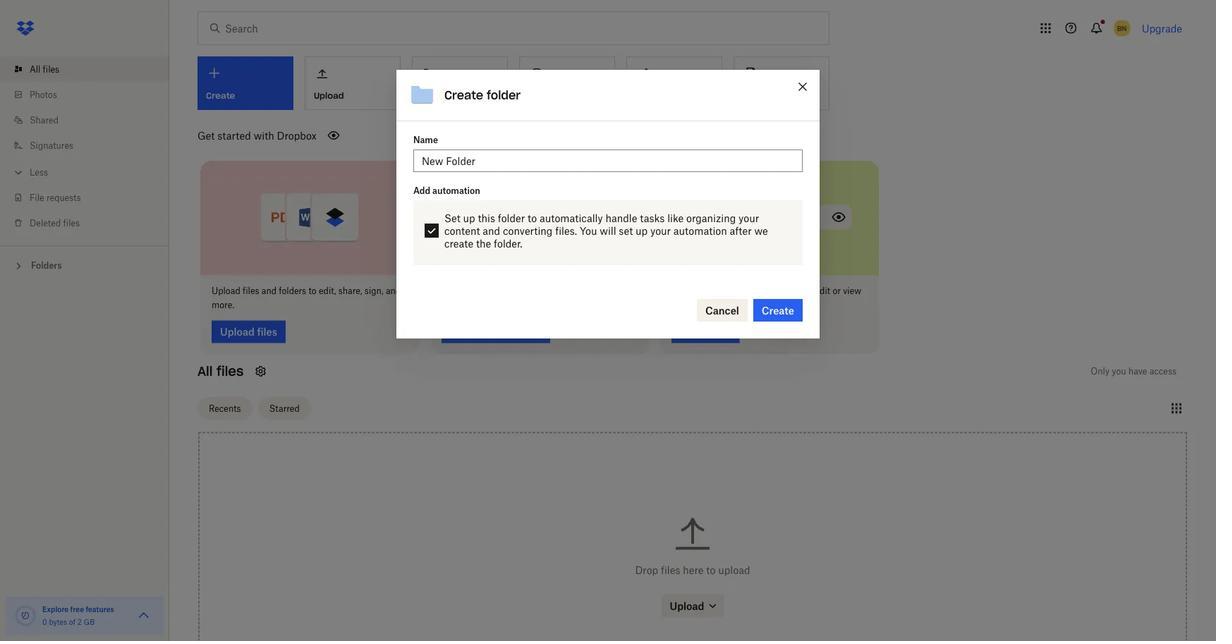 Task type: describe. For each thing, give the bounding box(es) containing it.
files inside all files link
[[43, 64, 59, 74]]

file requests
[[30, 192, 81, 203]]

deleted files
[[30, 218, 80, 228]]

cancel button
[[697, 299, 748, 322]]

quota usage element
[[14, 605, 37, 627]]

and right sign,
[[386, 286, 401, 296]]

content
[[444, 225, 480, 237]]

will
[[600, 225, 616, 237]]

files inside share files with anyone and control edit or view access.
[[698, 286, 714, 296]]

upgrade link
[[1142, 22, 1182, 34]]

you
[[1112, 366, 1126, 377]]

after
[[730, 225, 752, 237]]

started
[[217, 129, 251, 141]]

folder.
[[494, 237, 522, 249]]

access
[[1150, 366, 1177, 377]]

here
[[683, 564, 704, 576]]

all files link
[[11, 56, 169, 82]]

access.
[[672, 300, 701, 310]]

create button
[[753, 299, 803, 322]]

upload
[[212, 286, 240, 296]]

folders
[[279, 286, 306, 296]]

get signatures
[[743, 90, 806, 101]]

set
[[619, 225, 633, 237]]

2 vertical spatial to
[[706, 564, 716, 576]]

create folder button
[[412, 56, 508, 110]]

create
[[444, 237, 474, 249]]

automation inside "set up this folder to automatically handle tasks like organizing your content and converting files. you will set up your automation after we create the folder."
[[674, 225, 727, 237]]

drop files here to upload
[[635, 564, 750, 576]]

1 horizontal spatial your
[[739, 212, 759, 224]]

handle
[[606, 212, 637, 224]]

like
[[668, 212, 684, 224]]

drop
[[635, 564, 658, 576]]

get signatures button
[[734, 56, 830, 110]]

get for get signatures
[[743, 90, 758, 101]]

control
[[785, 286, 813, 296]]

converting
[[503, 225, 553, 237]]

signatures
[[30, 140, 73, 151]]

share,
[[339, 286, 362, 296]]

with for started
[[254, 129, 274, 141]]

to for folder
[[528, 212, 537, 224]]

upload
[[718, 564, 750, 576]]

you
[[580, 225, 597, 237]]

tasks
[[640, 212, 665, 224]]

name
[[413, 134, 438, 145]]

get started with dropbox
[[198, 129, 317, 141]]

view
[[843, 286, 862, 296]]

folders button
[[0, 255, 169, 275]]

folder inside button
[[453, 90, 478, 101]]

deleted files link
[[11, 210, 169, 236]]

only
[[1091, 366, 1110, 377]]

to for folders
[[309, 286, 317, 296]]

sign,
[[365, 286, 384, 296]]

signatures
[[760, 90, 806, 101]]

1 vertical spatial your
[[650, 225, 671, 237]]

photos link
[[11, 82, 169, 107]]

free
[[70, 605, 84, 614]]

files inside "deleted files" link
[[63, 218, 80, 228]]

edit
[[815, 286, 830, 296]]

share
[[672, 286, 695, 296]]

only you have access
[[1091, 366, 1177, 377]]

recents
[[209, 403, 241, 414]]

shared link
[[11, 107, 169, 133]]

all inside 'list item'
[[30, 64, 40, 74]]

0 horizontal spatial automation
[[432, 185, 480, 196]]



Task type: vqa. For each thing, say whether or not it's contained in the screenshot.
bottom 5:19
no



Task type: locate. For each thing, give the bounding box(es) containing it.
0 horizontal spatial to
[[309, 286, 317, 296]]

1 horizontal spatial with
[[717, 286, 734, 296]]

1 horizontal spatial get
[[743, 90, 758, 101]]

create
[[444, 88, 483, 102], [421, 90, 450, 101], [762, 304, 794, 316]]

shared
[[30, 115, 59, 125]]

1 vertical spatial to
[[309, 286, 317, 296]]

1 horizontal spatial up
[[636, 225, 648, 237]]

0 horizontal spatial with
[[254, 129, 274, 141]]

less
[[30, 167, 48, 177]]

0 vertical spatial automation
[[432, 185, 480, 196]]

get for get started with dropbox
[[198, 129, 215, 141]]

with
[[254, 129, 274, 141], [717, 286, 734, 296]]

your up after
[[739, 212, 759, 224]]

up
[[463, 212, 475, 224], [636, 225, 648, 237]]

the
[[476, 237, 491, 249]]

explore free features 0 bytes of 2 gb
[[42, 605, 114, 626]]

up right set
[[636, 225, 648, 237]]

bytes
[[49, 618, 67, 626]]

all files
[[30, 64, 59, 74], [198, 363, 244, 380]]

files right deleted
[[63, 218, 80, 228]]

all
[[30, 64, 40, 74], [198, 363, 213, 380]]

get inside 'button'
[[743, 90, 758, 101]]

dropbox
[[277, 129, 317, 141]]

with inside share files with anyone and control edit or view access.
[[717, 286, 734, 296]]

files right upload
[[243, 286, 259, 296]]

set
[[444, 212, 461, 224]]

all files up photos
[[30, 64, 59, 74]]

starred
[[269, 403, 300, 414]]

1 vertical spatial automation
[[674, 225, 727, 237]]

files up recents
[[217, 363, 244, 380]]

automatically
[[540, 212, 603, 224]]

files right share
[[698, 286, 714, 296]]

Name text field
[[422, 153, 794, 169]]

and down this
[[483, 225, 500, 237]]

signatures link
[[11, 133, 169, 158]]

get left started
[[198, 129, 215, 141]]

file requests link
[[11, 185, 169, 210]]

deleted
[[30, 218, 61, 228]]

create folder inside dialog
[[444, 88, 521, 102]]

create folder dialog
[[396, 70, 820, 339]]

files up photos
[[43, 64, 59, 74]]

1 horizontal spatial all
[[198, 363, 213, 380]]

edit,
[[319, 286, 336, 296]]

to left edit,
[[309, 286, 317, 296]]

1 horizontal spatial all files
[[198, 363, 244, 380]]

all files list item
[[0, 56, 169, 82]]

organizing
[[686, 212, 736, 224]]

and left folders
[[262, 286, 277, 296]]

1 vertical spatial get
[[198, 129, 215, 141]]

with for files
[[717, 286, 734, 296]]

set up this folder to automatically handle tasks like organizing your content and converting files. you will set up your automation after we create the folder.
[[444, 212, 768, 249]]

0 horizontal spatial up
[[463, 212, 475, 224]]

requests
[[46, 192, 81, 203]]

0 vertical spatial to
[[528, 212, 537, 224]]

files left here
[[661, 564, 680, 576]]

list containing all files
[[0, 48, 169, 246]]

and inside share files with anyone and control edit or view access.
[[768, 286, 783, 296]]

with up cancel button
[[717, 286, 734, 296]]

features
[[86, 605, 114, 614]]

folder
[[487, 88, 521, 102], [453, 90, 478, 101], [498, 212, 525, 224]]

upgrade
[[1142, 22, 1182, 34]]

1 vertical spatial all
[[198, 363, 213, 380]]

1 horizontal spatial to
[[528, 212, 537, 224]]

we
[[754, 225, 768, 237]]

folders
[[31, 260, 62, 271]]

and up 'create' 'button'
[[768, 286, 783, 296]]

with right started
[[254, 129, 274, 141]]

anyone
[[736, 286, 765, 296]]

files.
[[555, 225, 577, 237]]

all files inside all files link
[[30, 64, 59, 74]]

to
[[528, 212, 537, 224], [309, 286, 317, 296], [706, 564, 716, 576]]

folder inside "set up this folder to automatically handle tasks like organizing your content and converting files. you will set up your automation after we create the folder."
[[498, 212, 525, 224]]

explore
[[42, 605, 69, 614]]

2
[[77, 618, 82, 626]]

files
[[43, 64, 59, 74], [63, 218, 80, 228], [243, 286, 259, 296], [698, 286, 714, 296], [217, 363, 244, 380], [661, 564, 680, 576]]

add
[[413, 185, 430, 196]]

gb
[[84, 618, 95, 626]]

to right here
[[706, 564, 716, 576]]

and
[[483, 225, 500, 237], [262, 286, 277, 296], [386, 286, 401, 296], [768, 286, 783, 296]]

have
[[1129, 366, 1147, 377]]

2 horizontal spatial to
[[706, 564, 716, 576]]

recents button
[[198, 397, 252, 420]]

automation
[[432, 185, 480, 196], [674, 225, 727, 237]]

automation down organizing
[[674, 225, 727, 237]]

your down tasks
[[650, 225, 671, 237]]

1 vertical spatial all files
[[198, 363, 244, 380]]

0 vertical spatial with
[[254, 129, 274, 141]]

list
[[0, 48, 169, 246]]

get left the signatures
[[743, 90, 758, 101]]

create inside 'button'
[[762, 304, 794, 316]]

to inside upload files and folders to edit, share, sign, and more.
[[309, 286, 317, 296]]

0 vertical spatial your
[[739, 212, 759, 224]]

0 vertical spatial get
[[743, 90, 758, 101]]

0 horizontal spatial get
[[198, 129, 215, 141]]

all up recents
[[198, 363, 213, 380]]

1 vertical spatial up
[[636, 225, 648, 237]]

to up converting
[[528, 212, 537, 224]]

0
[[42, 618, 47, 626]]

starred button
[[258, 397, 311, 420]]

of
[[69, 618, 76, 626]]

cancel
[[705, 304, 739, 316]]

0 horizontal spatial all
[[30, 64, 40, 74]]

1 horizontal spatial automation
[[674, 225, 727, 237]]

0 horizontal spatial your
[[650, 225, 671, 237]]

create folder
[[444, 88, 521, 102], [421, 90, 478, 101]]

up up content at the top left of page
[[463, 212, 475, 224]]

0 vertical spatial all
[[30, 64, 40, 74]]

or
[[833, 286, 841, 296]]

to inside "set up this folder to automatically handle tasks like organizing your content and converting files. you will set up your automation after we create the folder."
[[528, 212, 537, 224]]

files inside upload files and folders to edit, share, sign, and more.
[[243, 286, 259, 296]]

share files with anyone and control edit or view access.
[[672, 286, 862, 310]]

photos
[[30, 89, 57, 100]]

file
[[30, 192, 44, 203]]

create folder inside button
[[421, 90, 478, 101]]

0 vertical spatial all files
[[30, 64, 59, 74]]

0 vertical spatial up
[[463, 212, 475, 224]]

1 vertical spatial with
[[717, 286, 734, 296]]

add automation
[[413, 185, 480, 196]]

automation up set
[[432, 185, 480, 196]]

less image
[[11, 165, 25, 180]]

and inside "set up this folder to automatically handle tasks like organizing your content and converting files. you will set up your automation after we create the folder."
[[483, 225, 500, 237]]

this
[[478, 212, 495, 224]]

your
[[739, 212, 759, 224], [650, 225, 671, 237]]

all up photos
[[30, 64, 40, 74]]

all files up recents
[[198, 363, 244, 380]]

0 horizontal spatial all files
[[30, 64, 59, 74]]

get
[[743, 90, 758, 101], [198, 129, 215, 141]]

more.
[[212, 300, 234, 310]]

upload files and folders to edit, share, sign, and more.
[[212, 286, 401, 310]]

dropbox image
[[11, 14, 40, 42]]

create inside button
[[421, 90, 450, 101]]



